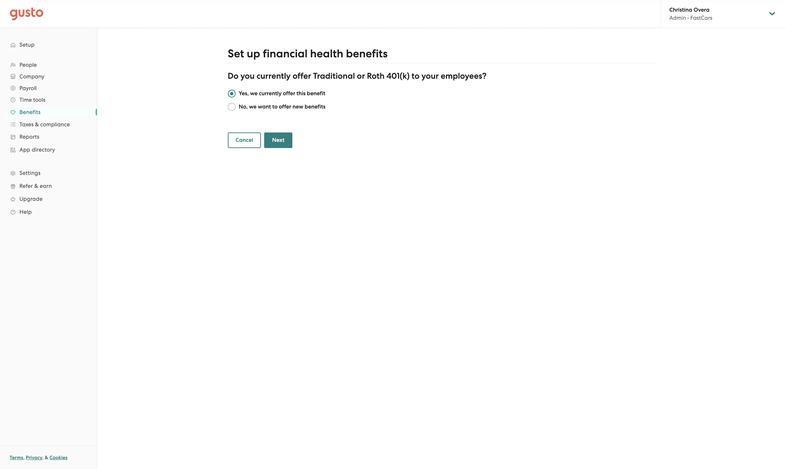 Task type: locate. For each thing, give the bounding box(es) containing it.
yes,
[[239, 90, 249, 97]]

no, we want to offer new benefits
[[239, 103, 326, 110]]

taxes
[[19, 121, 34, 128]]

0 vertical spatial currently
[[257, 71, 291, 81]]

0 horizontal spatial to
[[272, 103, 278, 110]]

& for earn
[[34, 183, 38, 189]]

benefits
[[346, 47, 388, 60], [305, 103, 326, 110]]

& left cookies
[[45, 455, 48, 461]]

offer left new
[[279, 103, 291, 110]]

currently
[[257, 71, 291, 81], [259, 90, 282, 97]]

offer up this
[[293, 71, 311, 81]]

0 vertical spatial to
[[412, 71, 420, 81]]

& inside dropdown button
[[35, 121, 39, 128]]

offer left this
[[283, 90, 295, 97]]

1 vertical spatial benefits
[[305, 103, 326, 110]]

0 vertical spatial &
[[35, 121, 39, 128]]

& for compliance
[[35, 121, 39, 128]]

currently up yes, we currently offer this benefit
[[257, 71, 291, 81]]

0 vertical spatial benefits
[[346, 47, 388, 60]]

company
[[19, 73, 44, 80]]

or
[[357, 71, 365, 81]]

0 vertical spatial we
[[250, 90, 258, 97]]

offer
[[293, 71, 311, 81], [283, 90, 295, 97], [279, 103, 291, 110]]

,
[[23, 455, 25, 461], [42, 455, 44, 461]]

to
[[412, 71, 420, 81], [272, 103, 278, 110]]

we right the no,
[[249, 103, 257, 110]]

cookies button
[[50, 454, 68, 462]]

currently up want on the top left of the page
[[259, 90, 282, 97]]

1 vertical spatial we
[[249, 103, 257, 110]]

new
[[293, 103, 303, 110]]

to left your
[[412, 71, 420, 81]]

financial
[[263, 47, 308, 60]]

&
[[35, 121, 39, 128], [34, 183, 38, 189], [45, 455, 48, 461]]

& left "earn"
[[34, 183, 38, 189]]

do
[[228, 71, 239, 81]]

currently for you
[[257, 71, 291, 81]]

refer & earn
[[19, 183, 52, 189]]

benefits link
[[6, 106, 90, 118]]

compliance
[[40, 121, 70, 128]]

0 vertical spatial offer
[[293, 71, 311, 81]]

list containing people
[[0, 59, 97, 219]]

overa
[[694, 6, 710, 13]]

1 , from the left
[[23, 455, 25, 461]]

terms link
[[10, 455, 23, 461]]

1 horizontal spatial ,
[[42, 455, 44, 461]]

& right taxes
[[35, 121, 39, 128]]

roth
[[367, 71, 385, 81]]

to right want on the top left of the page
[[272, 103, 278, 110]]

0 horizontal spatial ,
[[23, 455, 25, 461]]

this
[[297, 90, 306, 97]]

terms , privacy , & cookies
[[10, 455, 68, 461]]

employees?
[[441, 71, 487, 81]]

, left cookies
[[42, 455, 44, 461]]

we for yes,
[[250, 90, 258, 97]]

list
[[0, 59, 97, 219]]

benefits down benefit
[[305, 103, 326, 110]]

benefits up 'or'
[[346, 47, 388, 60]]

help
[[19, 209, 32, 215]]

1 horizontal spatial to
[[412, 71, 420, 81]]

benefits
[[19, 109, 41, 115]]

reports link
[[6, 131, 90, 143]]

people
[[19, 62, 37, 68]]

we right yes,
[[250, 90, 258, 97]]

1 vertical spatial currently
[[259, 90, 282, 97]]

your
[[422, 71, 439, 81]]

, left privacy link
[[23, 455, 25, 461]]

currently for we
[[259, 90, 282, 97]]

setup link
[[6, 39, 90, 51]]

1 vertical spatial offer
[[283, 90, 295, 97]]

you
[[241, 71, 255, 81]]

want
[[258, 103, 271, 110]]

traditional
[[313, 71, 355, 81]]

yes, we currently offer this benefit
[[239, 90, 325, 97]]

0 horizontal spatial benefits
[[305, 103, 326, 110]]

people button
[[6, 59, 90, 71]]

taxes & compliance button
[[6, 119, 90, 130]]

1 vertical spatial &
[[34, 183, 38, 189]]

2 vertical spatial offer
[[279, 103, 291, 110]]

we
[[250, 90, 258, 97], [249, 103, 257, 110]]

next
[[272, 137, 285, 144]]



Task type: vqa. For each thing, say whether or not it's contained in the screenshot.
top OFFER
yes



Task type: describe. For each thing, give the bounding box(es) containing it.
setup
[[19, 42, 35, 48]]

help link
[[6, 206, 90, 218]]

time tools
[[19, 97, 45, 103]]

cancel link
[[228, 133, 261, 148]]

offer for traditional
[[293, 71, 311, 81]]

gusto navigation element
[[0, 28, 97, 229]]

upgrade
[[19, 196, 43, 202]]

up
[[247, 47, 260, 60]]

refer & earn link
[[6, 180, 90, 192]]

fastcars
[[691, 15, 713, 21]]

settings
[[19, 170, 40, 176]]

we for no,
[[249, 103, 257, 110]]

home image
[[10, 7, 43, 20]]

payroll button
[[6, 82, 90, 94]]

app directory link
[[6, 144, 90, 156]]

time
[[19, 97, 32, 103]]

privacy
[[26, 455, 42, 461]]

2 vertical spatial &
[[45, 455, 48, 461]]

taxes & compliance
[[19, 121, 70, 128]]

benefit
[[307, 90, 325, 97]]

settings link
[[6, 167, 90, 179]]

cancel
[[236, 137, 253, 144]]

2 , from the left
[[42, 455, 44, 461]]

do you currently offer traditional or roth 401(k) to your employees?
[[228, 71, 487, 81]]

tools
[[33, 97, 45, 103]]

refer
[[19, 183, 33, 189]]

company button
[[6, 71, 90, 82]]

cookies
[[50, 455, 68, 461]]

app
[[19, 147, 30, 153]]

directory
[[32, 147, 55, 153]]

no,
[[239, 103, 248, 110]]

401(k)
[[387, 71, 410, 81]]

admin
[[670, 15, 686, 21]]

time tools button
[[6, 94, 90, 106]]

set up financial health benefits
[[228, 47, 388, 60]]

upgrade link
[[6, 193, 90, 205]]

terms
[[10, 455, 23, 461]]

•
[[688, 15, 689, 21]]

1 horizontal spatial benefits
[[346, 47, 388, 60]]

earn
[[40, 183, 52, 189]]

set
[[228, 47, 244, 60]]

reports
[[19, 134, 39, 140]]

next button
[[264, 133, 292, 148]]

Yes, we currently offer this benefit radio
[[228, 90, 236, 98]]

health
[[310, 47, 343, 60]]

payroll
[[19, 85, 37, 91]]

christina overa admin • fastcars
[[670, 6, 713, 21]]

christina
[[670, 6, 692, 13]]

offer for this
[[283, 90, 295, 97]]

1 vertical spatial to
[[272, 103, 278, 110]]

app directory
[[19, 147, 55, 153]]

privacy link
[[26, 455, 42, 461]]

No, we want to offer new benefits radio
[[228, 103, 236, 111]]



